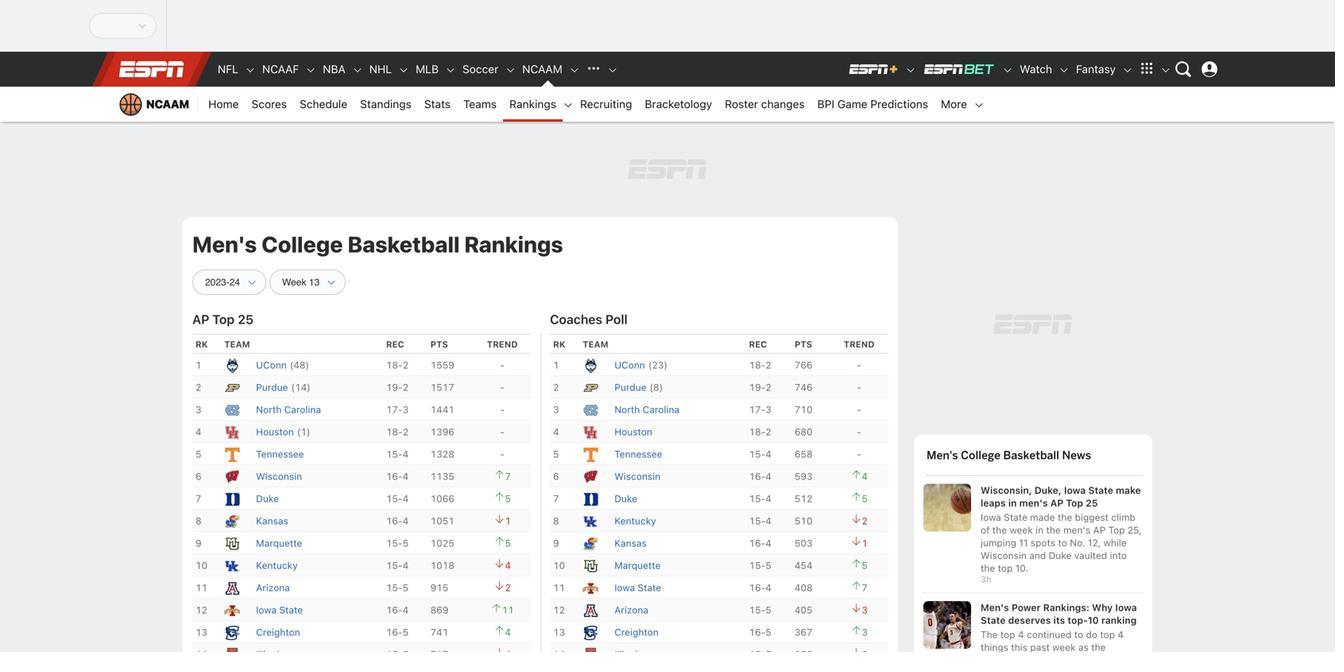 Task type: describe. For each thing, give the bounding box(es) containing it.
espn+ image
[[849, 63, 899, 76]]

top-
[[1068, 615, 1088, 626]]

houston image
[[583, 424, 599, 440]]

jumping
[[981, 537, 1017, 548]]

rankings link
[[503, 87, 563, 122]]

why
[[1093, 602, 1113, 613]]

13 for coaches
[[553, 627, 565, 638]]

4 left 1328 at the bottom of page
[[403, 449, 409, 460]]

2 left the 1396
[[403, 426, 409, 437]]

watch
[[1020, 62, 1053, 76]]

creighton link for coaches poll
[[615, 627, 659, 638]]

0 horizontal spatial in
[[1009, 497, 1017, 508]]

team for top
[[224, 339, 250, 350]]

16-5 for ap top 25
[[386, 627, 409, 638]]

1328
[[431, 449, 455, 460]]

658
[[795, 449, 813, 460]]

climb
[[1112, 512, 1136, 523]]

16-4 for 1051
[[386, 515, 409, 527]]

2 left 1559
[[403, 360, 409, 371]]

( for 14
[[291, 382, 295, 393]]

rankings image
[[563, 100, 574, 111]]

19-2 for ap top 25
[[386, 382, 409, 393]]

6 for ap top 25
[[196, 471, 202, 482]]

trend for coaches poll
[[844, 339, 875, 350]]

503
[[795, 538, 813, 549]]

) for purdue ( 8 )
[[660, 382, 663, 393]]

wisconsin,
[[981, 485, 1033, 496]]

1018
[[431, 560, 455, 571]]

made
[[1031, 512, 1056, 523]]

ncaaf image
[[305, 65, 317, 76]]

news
[[1063, 448, 1092, 462]]

nfl image
[[245, 65, 256, 76]]

1 down coaches at left
[[553, 360, 559, 371]]

10 inside men's power rankings: why iowa state deserves its top-10 ranking the top 4 continued to do top 4 things this past week as th
[[1088, 615, 1100, 626]]

espn bet image
[[923, 63, 996, 76]]

4 right 593
[[862, 471, 868, 482]]

bpi
[[818, 97, 835, 111]]

more espn image
[[1161, 65, 1172, 76]]

- for 710
[[857, 404, 862, 415]]

tennessee link for ap top 25
[[256, 449, 304, 460]]

8 for ap top 25
[[196, 515, 202, 527]]

23
[[652, 360, 664, 371]]

men's power rankings: why iowa state deserves its top-10 ranking element
[[981, 601, 1143, 627]]

15- for 1328
[[386, 449, 403, 460]]

purdue image for top
[[224, 380, 240, 396]]

1051
[[431, 515, 455, 527]]

marquette link for 10
[[615, 560, 661, 571]]

rankings:
[[1044, 602, 1090, 613]]

ap inside standings page main content
[[192, 312, 209, 327]]

north for ap top 25
[[256, 404, 282, 415]]

standings link
[[354, 87, 418, 122]]

spots
[[1031, 537, 1056, 548]]

0 vertical spatial rankings
[[510, 97, 557, 111]]

13 for ap
[[196, 627, 208, 638]]

) for uconn ( 23 )
[[664, 360, 668, 371]]

standings page main content
[[183, 217, 914, 652]]

1 down ap top 25
[[196, 360, 202, 371]]

tennessee image for top
[[224, 447, 240, 463]]

2 down ap top 25
[[196, 382, 202, 393]]

more espn image
[[1135, 57, 1159, 81]]

continued
[[1027, 629, 1072, 640]]

9 for ap
[[196, 538, 202, 549]]

- for 1559
[[500, 360, 505, 371]]

9 for coaches
[[553, 538, 559, 549]]

15-4 for 512
[[749, 493, 772, 504]]

8 for coaches poll
[[553, 515, 559, 527]]

0 horizontal spatial ncaam link
[[111, 87, 199, 122]]

the down wisconsin, duke, iowa state make leaps in men's ap top 25 element
[[1058, 512, 1073, 523]]

home
[[208, 97, 239, 111]]

houston link for coaches poll
[[615, 426, 653, 437]]

past
[[1031, 642, 1050, 652]]

1 horizontal spatial men's
[[1064, 524, 1091, 535]]

wisconsin, duke, iowa state make leaps in men's ap top 25 image
[[924, 484, 972, 531]]

0 horizontal spatial ncaam
[[146, 97, 189, 111]]

north carolina image for top
[[224, 402, 240, 418]]

men's college basketball rankings
[[192, 231, 563, 257]]

25,
[[1128, 524, 1142, 535]]

4 left 1018
[[403, 560, 409, 571]]

its
[[1054, 615, 1066, 626]]

1066
[[431, 493, 455, 504]]

recruiting
[[580, 97, 632, 111]]

college for men's college basketball rankings
[[262, 231, 343, 257]]

15- for 512
[[749, 493, 766, 504]]

1 right 1051
[[505, 515, 511, 527]]

1 vertical spatial ap
[[1051, 497, 1064, 508]]

espn more sports home page image
[[582, 57, 606, 81]]

16- for 741
[[386, 627, 403, 638]]

state inside men's power rankings: why iowa state deserves its top-10 ranking the top 4 continued to do top 4 things this past week as th
[[981, 615, 1006, 626]]

espn bet image
[[1003, 65, 1014, 76]]

purdue link for coaches poll
[[615, 382, 647, 393]]

carolina for coaches poll
[[643, 404, 680, 415]]

16- for 503
[[749, 538, 766, 549]]

4 left 1135
[[403, 471, 409, 482]]

nfl link
[[212, 52, 245, 87]]

uconn link for coaches poll
[[615, 360, 645, 371]]

stats link
[[418, 87, 457, 122]]

uconn for ap top 25
[[256, 360, 287, 371]]

top right "do"
[[1101, 629, 1116, 640]]

1441
[[431, 404, 455, 415]]

17-3 for ap top 25
[[386, 404, 409, 415]]

duke,
[[1035, 485, 1062, 496]]

marquette for 10
[[615, 560, 661, 571]]

changes
[[762, 97, 805, 111]]

men's inside men's power rankings: why iowa state deserves its top-10 ranking the top 4 continued to do top 4 things this past week as th
[[981, 602, 1010, 613]]

4 left 1051
[[403, 515, 409, 527]]

( for 1
[[297, 426, 301, 437]]

the top 4 continued to do top 4 things this past week as the cyclones, wisconsin, marquette and duke enter -- or reenter -- the top 10. plus, shoutouts for south carolina and richmond. element
[[981, 627, 1143, 652]]

home link
[[202, 87, 245, 122]]

vaulted
[[1075, 550, 1108, 561]]

roster
[[725, 97, 759, 111]]

15-4 for 658
[[749, 449, 772, 460]]

4 left 658
[[766, 449, 772, 460]]

4 left 512
[[766, 493, 772, 504]]

tennessee link for coaches poll
[[615, 449, 663, 460]]

15-5 for 1025
[[386, 538, 409, 549]]

soccer
[[463, 62, 499, 76]]

18-2 for 766
[[749, 360, 772, 371]]

bpi game predictions link
[[812, 87, 935, 122]]

4 left '408'
[[766, 582, 772, 593]]

fantasy image
[[1123, 65, 1134, 76]]

mlb
[[416, 62, 439, 76]]

2 left 680
[[766, 426, 772, 437]]

wisconsin inside wisconsin, duke, iowa state make leaps in men's ap top 25 iowa state made the biggest climb of the week in the men's ap top 25, jumping 11 spots to no. 12, while wisconsin and duke vaulted into the top 10. 3h
[[981, 550, 1027, 561]]

uconn image for top
[[224, 358, 240, 373]]

nhl link
[[363, 52, 398, 87]]

schedule link
[[293, 87, 354, 122]]

rec for coaches poll
[[749, 339, 768, 350]]

15- for 1018
[[386, 560, 403, 571]]

1396
[[431, 426, 455, 437]]

top inside standings page main content
[[213, 312, 235, 327]]

into
[[1111, 550, 1128, 561]]

the up spots
[[1047, 524, 1061, 535]]

the up jumping
[[993, 524, 1008, 535]]

list containing wisconsin, duke, iowa state make leaps in men's ap top 25
[[924, 484, 1143, 652]]

18- for 766
[[749, 360, 766, 371]]

4 right 1018
[[505, 560, 511, 571]]

16- for 593
[[749, 471, 766, 482]]

iowa state link for 12
[[256, 604, 303, 616]]

3h
[[981, 574, 992, 584]]

869
[[431, 604, 449, 616]]

15-4 for 1328
[[386, 449, 409, 460]]

coaches
[[550, 312, 603, 327]]

and
[[1030, 550, 1047, 561]]

25 inside wisconsin, duke, iowa state make leaps in men's ap top 25 iowa state made the biggest climb of the week in the men's ap top 25, jumping 11 spots to no. 12, while wisconsin and duke vaulted into the top 10. 3h
[[1086, 497, 1099, 508]]

creighton for ap top 25
[[256, 627, 300, 638]]

duke link for coaches poll
[[615, 493, 638, 504]]

more link
[[935, 87, 974, 122]]

men's for men's college basketball news
[[927, 448, 959, 462]]

arizona for 11
[[256, 582, 290, 593]]

17- for ap top 25
[[386, 404, 403, 415]]

pts for coaches poll
[[795, 339, 813, 350]]

fantasy link
[[1070, 52, 1123, 87]]

watch image
[[1059, 65, 1070, 76]]

16- for 869
[[386, 604, 403, 616]]

nba image
[[352, 65, 363, 76]]

1025
[[431, 538, 455, 549]]

game
[[838, 97, 868, 111]]

ncaaf
[[262, 62, 299, 76]]

tennessee for coaches poll
[[615, 449, 663, 460]]

standings
[[360, 97, 412, 111]]

purdue link for ap top 25
[[256, 382, 288, 393]]

kansas image for 9
[[583, 536, 599, 552]]

4 right 741
[[505, 627, 511, 638]]

tennessee for ap top 25
[[256, 449, 304, 460]]

2 horizontal spatial ap
[[1094, 524, 1106, 535]]

wisconsin, duke, iowa state make leaps in men's ap top 25 element
[[981, 484, 1143, 509]]

recruiting link
[[574, 87, 639, 122]]

men's college basketball news
[[927, 448, 1092, 462]]

schedule
[[300, 97, 348, 111]]

1517
[[431, 382, 455, 393]]

4 left houston image
[[553, 426, 559, 437]]

illinois image for poll
[[583, 647, 599, 652]]

things
[[981, 642, 1009, 652]]

kentucky image
[[583, 513, 599, 529]]

illinois image for top
[[224, 647, 240, 652]]

4 up this
[[1019, 629, 1025, 640]]

4 left houston icon
[[196, 426, 202, 437]]

mlb link
[[410, 52, 445, 87]]

1559
[[431, 360, 455, 371]]

18- for 1559
[[386, 360, 403, 371]]

duke link for ap top 25
[[256, 493, 279, 504]]

profile management image
[[1202, 61, 1218, 77]]

741
[[431, 627, 449, 638]]

iowa state image for 11
[[583, 580, 599, 596]]

ncaam image
[[569, 65, 580, 76]]

more
[[942, 97, 968, 111]]

367
[[795, 627, 813, 638]]

iowa inside men's power rankings: why iowa state deserves its top-10 ranking the top 4 continued to do top 4 things this past week as th
[[1116, 602, 1138, 613]]

more image
[[974, 100, 985, 111]]

48
[[294, 360, 306, 371]]

fantasy
[[1077, 62, 1116, 76]]

nfl
[[218, 62, 238, 76]]

coaches poll
[[550, 312, 628, 327]]

2 left 766
[[766, 360, 772, 371]]

15-5 for 915
[[386, 582, 409, 593]]

915
[[431, 582, 449, 593]]

1 horizontal spatial ncaam link
[[516, 52, 569, 87]]

4 left 1066
[[403, 493, 409, 504]]

espn plus image
[[906, 65, 917, 76]]

the up 3h
[[981, 562, 996, 574]]

bracketology link
[[639, 87, 719, 122]]

4 left 593
[[766, 471, 772, 482]]

week inside men's power rankings: why iowa state deserves its top-10 ranking the top 4 continued to do top 4 things this past week as th
[[1053, 642, 1076, 652]]

pts for ap top 25
[[431, 339, 448, 350]]

ap top 25
[[192, 312, 254, 327]]

1 down 14
[[301, 426, 307, 437]]

rankings inside standings page main content
[[465, 231, 563, 257]]

2 horizontal spatial top
[[1109, 524, 1126, 535]]

408
[[795, 582, 813, 593]]

2 horizontal spatial 8
[[654, 382, 660, 393]]

746
[[795, 382, 813, 393]]

kentucky link for 10
[[256, 560, 298, 571]]

stats
[[424, 97, 451, 111]]

1 horizontal spatial in
[[1036, 524, 1044, 535]]

men's power rankings: why iowa state deserves its top-10 ranking image
[[924, 601, 972, 649]]

top inside wisconsin, duke, iowa state make leaps in men's ap top 25 iowa state made the biggest climb of the week in the men's ap top 25, jumping 11 spots to no. 12, while wisconsin and duke vaulted into the top 10. 3h
[[998, 562, 1013, 574]]

watch link
[[1014, 52, 1059, 87]]

scores
[[252, 97, 287, 111]]

15- for 1025
[[386, 538, 403, 549]]

the
[[981, 629, 998, 640]]

week inside wisconsin, duke, iowa state make leaps in men's ap top 25 iowa state made the biggest climb of the week in the men's ap top 25, jumping 11 spots to no. 12, while wisconsin and duke vaulted into the top 10. 3h
[[1010, 524, 1034, 535]]



Task type: locate. For each thing, give the bounding box(es) containing it.
1 horizontal spatial ap
[[1051, 497, 1064, 508]]

2 6 from the left
[[553, 471, 559, 482]]

2 uconn image from the left
[[583, 358, 599, 373]]

1 horizontal spatial 12
[[553, 604, 565, 616]]

- right 1559
[[500, 360, 505, 371]]

1 uconn image from the left
[[224, 358, 240, 373]]

2
[[403, 360, 409, 371], [766, 360, 772, 371], [196, 382, 202, 393], [403, 382, 409, 393], [553, 382, 559, 393], [766, 382, 772, 393], [403, 426, 409, 437], [766, 426, 772, 437], [862, 515, 868, 527], [505, 582, 511, 593]]

iowa state for 11
[[615, 582, 662, 593]]

9
[[196, 538, 202, 549], [553, 538, 559, 549]]

duke for coaches poll
[[615, 493, 638, 504]]

1 tennessee image from the left
[[224, 447, 240, 463]]

2 carolina from the left
[[643, 404, 680, 415]]

houston for houston
[[615, 426, 653, 437]]

1 north carolina from the left
[[256, 404, 321, 415]]

college for men's college basketball news
[[961, 448, 1001, 462]]

2 team from the left
[[583, 339, 609, 350]]

2 creighton link from the left
[[615, 627, 659, 638]]

1 duke image from the left
[[224, 491, 240, 507]]

15- for 454
[[749, 560, 766, 571]]

1 12 from the left
[[196, 604, 208, 616]]

2 houston from the left
[[615, 426, 653, 437]]

0 horizontal spatial houston link
[[256, 426, 294, 437]]

duke image up kentucky icon
[[583, 491, 599, 507]]

- for 1396
[[500, 426, 505, 437]]

) for purdue ( 14 )
[[307, 382, 311, 393]]

purdue ( 8 )
[[615, 382, 663, 393]]

uconn image down ap top 25
[[224, 358, 240, 373]]

2 right 510
[[862, 515, 868, 527]]

wisconsin image down houston icon
[[224, 469, 240, 485]]

2 down coaches at left
[[553, 382, 559, 393]]

north carolina down purdue ( 14 )
[[256, 404, 321, 415]]

rk down ap top 25
[[196, 339, 208, 350]]

to inside men's power rankings: why iowa state deserves its top-10 ranking the top 4 continued to do top 4 things this past week as th
[[1075, 629, 1084, 640]]

0 vertical spatial marquette image
[[224, 536, 240, 552]]

- right 710
[[857, 404, 862, 415]]

1 horizontal spatial marquette image
[[583, 558, 599, 574]]

ncaam
[[523, 62, 563, 76], [146, 97, 189, 111]]

( up purdue ( 14 )
[[290, 360, 294, 371]]

purdue link
[[256, 382, 288, 393], [615, 382, 647, 393]]

15-5 for 454
[[749, 560, 772, 571]]

ranking
[[1102, 615, 1137, 626]]

1 horizontal spatial north carolina image
[[583, 402, 599, 418]]

college
[[262, 231, 343, 257], [961, 448, 1001, 462]]

16-4
[[386, 471, 409, 482], [749, 471, 772, 482], [386, 515, 409, 527], [749, 538, 772, 549], [749, 582, 772, 593], [386, 604, 409, 616]]

1 north carolina link from the left
[[256, 404, 321, 415]]

16-4 left 593
[[749, 471, 772, 482]]

carolina for ap top 25
[[284, 404, 321, 415]]

2 tennessee link from the left
[[615, 449, 663, 460]]

wisconsin for coaches poll
[[615, 471, 661, 482]]

1 horizontal spatial iowa state link
[[615, 582, 662, 593]]

men's up ap top 25
[[192, 231, 257, 257]]

creighton image
[[583, 625, 599, 641]]

0 horizontal spatial carolina
[[284, 404, 321, 415]]

arizona image
[[224, 580, 240, 596], [583, 602, 599, 618]]

15-4 left 1018
[[386, 560, 409, 571]]

2 wisconsin link from the left
[[615, 471, 661, 482]]

2 creighton from the left
[[615, 627, 659, 638]]

18-2
[[386, 360, 409, 371], [749, 360, 772, 371], [386, 426, 409, 437], [749, 426, 772, 437]]

bracketology
[[645, 97, 713, 111]]

ncaaf link
[[256, 52, 305, 87]]

kansas image for 8
[[224, 513, 240, 529]]

10.
[[1016, 562, 1029, 574]]

0 horizontal spatial purdue image
[[224, 380, 240, 396]]

basketball
[[348, 231, 460, 257], [1004, 448, 1060, 462]]

1 13 from the left
[[196, 627, 208, 638]]

2 19-2 from the left
[[749, 382, 772, 393]]

1 creighton from the left
[[256, 627, 300, 638]]

15-4 left 658
[[749, 449, 772, 460]]

uconn up purdue ( 14 )
[[256, 360, 287, 371]]

12,
[[1089, 537, 1101, 548]]

1 horizontal spatial north carolina link
[[615, 404, 680, 415]]

iowa state made the biggest climb of the week in the men's ap top 25, jumping 11 spots to no. 12, while wisconsin and duke vaulted into the top 10. element
[[981, 509, 1143, 574]]

kansas link for 8
[[256, 515, 288, 527]]

this
[[1012, 642, 1028, 652]]

10 for coaches
[[553, 560, 565, 571]]

15- left 915
[[386, 582, 403, 593]]

duke image for poll
[[583, 491, 599, 507]]

north carolina image
[[224, 402, 240, 418], [583, 402, 599, 418]]

5
[[196, 449, 202, 460], [553, 449, 559, 460], [505, 493, 511, 504], [862, 493, 868, 504], [403, 538, 409, 549], [505, 538, 511, 549], [766, 560, 772, 571], [862, 560, 868, 571], [403, 582, 409, 593], [766, 604, 772, 616], [403, 627, 409, 638], [766, 627, 772, 638]]

carolina
[[284, 404, 321, 415], [643, 404, 680, 415]]

1 vertical spatial week
[[1053, 642, 1076, 652]]

2 north carolina image from the left
[[583, 402, 599, 418]]

16-4 left 1135
[[386, 471, 409, 482]]

purdue down uconn ( 23 )
[[615, 382, 647, 393]]

1 horizontal spatial iowa state
[[615, 582, 662, 593]]

as
[[1079, 642, 1089, 652]]

2 purdue image from the left
[[583, 380, 599, 396]]

15- left 454
[[749, 560, 766, 571]]

uconn link for ap top 25
[[256, 360, 287, 371]]

basketball for news
[[1004, 448, 1060, 462]]

1 vertical spatial marquette link
[[615, 560, 661, 571]]

2 19- from the left
[[749, 382, 766, 393]]

1 vertical spatial basketball
[[1004, 448, 1060, 462]]

uconn up the purdue ( 8 )
[[615, 360, 645, 371]]

1 north from the left
[[256, 404, 282, 415]]

17-3 left 710
[[749, 404, 772, 415]]

0 horizontal spatial marquette link
[[256, 538, 302, 549]]

2 17- from the left
[[749, 404, 766, 415]]

25 inside standings page main content
[[238, 312, 254, 327]]

0 horizontal spatial iowa state image
[[224, 602, 240, 618]]

1 creighton link from the left
[[256, 627, 300, 638]]

duke image
[[224, 491, 240, 507], [583, 491, 599, 507]]

1 19- from the left
[[386, 382, 403, 393]]

15- for 915
[[386, 582, 403, 593]]

1 horizontal spatial duke
[[615, 493, 638, 504]]

kansas image up kentucky image
[[224, 513, 240, 529]]

1 horizontal spatial iowa state image
[[583, 580, 599, 596]]

no.
[[1070, 537, 1086, 548]]

1 horizontal spatial carolina
[[643, 404, 680, 415]]

more sports image
[[607, 65, 618, 76]]

17-
[[386, 404, 403, 415], [749, 404, 766, 415]]

16- left 367
[[749, 627, 766, 638]]

1 vertical spatial men's
[[927, 448, 959, 462]]

15- left 1018
[[386, 560, 403, 571]]

15-5 left 915
[[386, 582, 409, 593]]

poll
[[606, 312, 628, 327]]

16-4 left 503
[[749, 538, 772, 549]]

1 vertical spatial kentucky link
[[256, 560, 298, 571]]

2 tennessee image from the left
[[583, 447, 599, 463]]

0 horizontal spatial kentucky link
[[256, 560, 298, 571]]

north carolina link down the purdue ( 8 )
[[615, 404, 680, 415]]

1 illinois image from the left
[[224, 647, 240, 652]]

rk down coaches at left
[[553, 339, 566, 350]]

710
[[795, 404, 813, 415]]

nhl image
[[398, 65, 410, 76]]

) for uconn ( 48 )
[[306, 360, 309, 371]]

0 vertical spatial in
[[1009, 497, 1017, 508]]

1 vertical spatial rankings
[[465, 231, 563, 257]]

1 tennessee link from the left
[[256, 449, 304, 460]]

purdue for ap top 25
[[256, 382, 288, 393]]

2 uconn from the left
[[615, 360, 645, 371]]

1 houston from the left
[[256, 426, 294, 437]]

1 19-2 from the left
[[386, 382, 409, 393]]

duke inside wisconsin, duke, iowa state make leaps in men's ap top 25 iowa state made the biggest climb of the week in the men's ap top 25, jumping 11 spots to no. 12, while wisconsin and duke vaulted into the top 10. 3h
[[1049, 550, 1072, 561]]

1 horizontal spatial 6
[[553, 471, 559, 482]]

illinois image
[[224, 647, 240, 652], [583, 647, 599, 652]]

1 horizontal spatial wisconsin
[[615, 471, 661, 482]]

0 horizontal spatial north carolina image
[[224, 402, 240, 418]]

2 wisconsin image from the left
[[583, 469, 599, 485]]

1 9 from the left
[[196, 538, 202, 549]]

top up this
[[1001, 629, 1016, 640]]

wisconsin link
[[256, 471, 302, 482], [615, 471, 661, 482]]

houston
[[256, 426, 294, 437], [615, 426, 653, 437]]

4 left 510
[[766, 515, 772, 527]]

15-5 left 405
[[749, 604, 772, 616]]

0 horizontal spatial uconn
[[256, 360, 287, 371]]

- for 766
[[857, 360, 862, 371]]

2 tennessee from the left
[[615, 449, 663, 460]]

15- left 405
[[749, 604, 766, 616]]

11 inside wisconsin, duke, iowa state make leaps in men's ap top 25 iowa state made the biggest climb of the week in the men's ap top 25, jumping 11 spots to no. 12, while wisconsin and duke vaulted into the top 10. 3h
[[1020, 537, 1029, 548]]

wisconsin link for ap top 25
[[256, 471, 302, 482]]

pts
[[431, 339, 448, 350], [795, 339, 813, 350]]

0 horizontal spatial 8
[[196, 515, 202, 527]]

purdue image up houston image
[[583, 380, 599, 396]]

13 left creighton icon
[[553, 627, 565, 638]]

- for 680
[[857, 426, 862, 437]]

wisconsin image down houston image
[[583, 469, 599, 485]]

0 horizontal spatial arizona image
[[224, 580, 240, 596]]

2 purdue link from the left
[[615, 382, 647, 393]]

0 horizontal spatial tennessee
[[256, 449, 304, 460]]

north carolina link
[[256, 404, 321, 415], [615, 404, 680, 415]]

teams
[[464, 97, 497, 111]]

basketball for rankings
[[348, 231, 460, 257]]

team down ap top 25
[[224, 339, 250, 350]]

rk for coaches
[[553, 339, 566, 350]]

15-4 left 1328 at the bottom of page
[[386, 449, 409, 460]]

2 rk from the left
[[553, 339, 566, 350]]

1 horizontal spatial arizona link
[[615, 604, 649, 616]]

2 13 from the left
[[553, 627, 565, 638]]

wisconsin image for poll
[[583, 469, 599, 485]]

week down continued
[[1053, 642, 1076, 652]]

510
[[795, 515, 813, 527]]

16- left 1135
[[386, 471, 403, 482]]

1 purdue image from the left
[[224, 380, 240, 396]]

0 horizontal spatial ap
[[192, 312, 209, 327]]

0 horizontal spatial north carolina link
[[256, 404, 321, 415]]

2 left 1517
[[403, 382, 409, 393]]

2 9 from the left
[[553, 538, 559, 549]]

2 left 746
[[766, 382, 772, 393]]

0 horizontal spatial tennessee link
[[256, 449, 304, 460]]

creighton image
[[224, 625, 240, 641]]

405
[[795, 604, 813, 616]]

1 horizontal spatial creighton
[[615, 627, 659, 638]]

1 uconn link from the left
[[256, 360, 287, 371]]

16-4 for 1135
[[386, 471, 409, 482]]

2 16-5 from the left
[[749, 627, 772, 638]]

)
[[306, 360, 309, 371], [664, 360, 668, 371], [307, 382, 311, 393], [660, 382, 663, 393], [307, 426, 311, 437]]

1 duke link from the left
[[256, 493, 279, 504]]

marquette
[[256, 538, 302, 549], [615, 560, 661, 571]]

0 horizontal spatial duke image
[[224, 491, 240, 507]]

houston ( 1 )
[[256, 426, 311, 437]]

rec
[[386, 339, 404, 350], [749, 339, 768, 350]]

2 uconn link from the left
[[615, 360, 645, 371]]

2 duke link from the left
[[615, 493, 638, 504]]

uconn for coaches poll
[[615, 360, 645, 371]]

tennessee down houston ( 1 )
[[256, 449, 304, 460]]

19-2 left 746
[[749, 382, 772, 393]]

trend for ap top 25
[[487, 339, 518, 350]]

ncaam inside global navigation element
[[523, 62, 563, 76]]

nba
[[323, 62, 346, 76]]

1 vertical spatial 25
[[1086, 497, 1099, 508]]

marquette image for 9
[[224, 536, 240, 552]]

purdue link down uconn ( 48 )
[[256, 382, 288, 393]]

1
[[196, 360, 202, 371], [553, 360, 559, 371], [301, 426, 307, 437], [505, 515, 511, 527], [862, 538, 868, 549]]

0 horizontal spatial men's
[[192, 231, 257, 257]]

1 horizontal spatial 10
[[553, 560, 565, 571]]

2 duke image from the left
[[583, 491, 599, 507]]

0 vertical spatial iowa state
[[615, 582, 662, 593]]

19- for coaches poll
[[749, 382, 766, 393]]

0 horizontal spatial top
[[213, 312, 235, 327]]

iowa state link for 11
[[615, 582, 662, 593]]

16-4 for 593
[[749, 471, 772, 482]]

1 vertical spatial ncaam
[[146, 97, 189, 111]]

0 horizontal spatial 19-
[[386, 382, 403, 393]]

17-3 left 1441
[[386, 404, 409, 415]]

pts up 1559
[[431, 339, 448, 350]]

nba link
[[317, 52, 352, 87]]

college inside standings page main content
[[262, 231, 343, 257]]

- right 1441
[[500, 404, 505, 415]]

1 horizontal spatial kentucky link
[[615, 515, 656, 527]]

make
[[1116, 485, 1142, 496]]

2 north from the left
[[615, 404, 640, 415]]

16- for 367
[[749, 627, 766, 638]]

houston link right houston icon
[[256, 426, 294, 437]]

the
[[1058, 512, 1073, 523], [993, 524, 1008, 535], [1047, 524, 1061, 535], [981, 562, 996, 574]]

kentucky for 8
[[615, 515, 656, 527]]

basketball inside standings page main content
[[348, 231, 460, 257]]

14
[[295, 382, 307, 393]]

17-3 for coaches poll
[[749, 404, 772, 415]]

0 horizontal spatial 17-
[[386, 404, 403, 415]]

kansas image down kentucky icon
[[583, 536, 599, 552]]

16-4 for 503
[[749, 538, 772, 549]]

2 17-3 from the left
[[749, 404, 772, 415]]

0 horizontal spatial creighton
[[256, 627, 300, 638]]

2 purdue from the left
[[615, 382, 647, 393]]

12 for ap
[[196, 604, 208, 616]]

north
[[256, 404, 282, 415], [615, 404, 640, 415]]

ncaam left ncaam "icon"
[[523, 62, 563, 76]]

1 17- from the left
[[386, 404, 403, 415]]

2 horizontal spatial 10
[[1088, 615, 1100, 626]]

kentucky link right kentucky icon
[[615, 515, 656, 527]]

pts up 766
[[795, 339, 813, 350]]

( down 48 at the left bottom of page
[[291, 382, 295, 393]]

1135
[[431, 471, 455, 482]]

1 vertical spatial kansas image
[[583, 536, 599, 552]]

arizona image for 12
[[583, 602, 599, 618]]

10
[[196, 560, 208, 571], [553, 560, 565, 571], [1088, 615, 1100, 626]]

wisconsin for ap top 25
[[256, 471, 302, 482]]

1 vertical spatial marquette image
[[583, 558, 599, 574]]

illinois image down creighton image
[[224, 647, 240, 652]]

11
[[1020, 537, 1029, 548], [196, 582, 208, 593], [553, 582, 565, 593], [502, 604, 514, 616]]

1 rk from the left
[[196, 339, 208, 350]]

kansas image
[[224, 513, 240, 529], [583, 536, 599, 552]]

1 horizontal spatial 8
[[553, 515, 559, 527]]

predictions
[[871, 97, 929, 111]]

18- left the 1396
[[386, 426, 403, 437]]

15- for 658
[[749, 449, 766, 460]]

0 vertical spatial week
[[1010, 524, 1034, 535]]

wisconsin link for coaches poll
[[615, 471, 661, 482]]

iowa state for 12
[[256, 604, 303, 616]]

1 houston link from the left
[[256, 426, 294, 437]]

1 wisconsin image from the left
[[224, 469, 240, 485]]

1 tennessee from the left
[[256, 449, 304, 460]]

8
[[654, 382, 660, 393], [196, 515, 202, 527], [553, 515, 559, 527]]

power
[[1012, 602, 1041, 613]]

0 horizontal spatial 12
[[196, 604, 208, 616]]

men's up no.
[[1064, 524, 1091, 535]]

1 horizontal spatial tennessee image
[[583, 447, 599, 463]]

marquette link for 9
[[256, 538, 302, 549]]

wisconsin image for top
[[224, 469, 240, 485]]

1 wisconsin link from the left
[[256, 471, 302, 482]]

houston link
[[256, 426, 294, 437], [615, 426, 653, 437]]

houston image
[[224, 424, 240, 440]]

1 horizontal spatial rec
[[749, 339, 768, 350]]

4 left 503
[[766, 538, 772, 549]]

1 team from the left
[[224, 339, 250, 350]]

creighton for coaches poll
[[615, 627, 659, 638]]

19-2 for coaches poll
[[749, 382, 772, 393]]

1 right 503
[[862, 538, 868, 549]]

carolina down 14
[[284, 404, 321, 415]]

men's inside standings page main content
[[192, 231, 257, 257]]

tennessee image
[[224, 447, 240, 463], [583, 447, 599, 463]]

marquette link
[[256, 538, 302, 549], [615, 560, 661, 571]]

iowa state image up creighton image
[[224, 602, 240, 618]]

leaps
[[981, 497, 1006, 508]]

biggest
[[1076, 512, 1109, 523]]

1 horizontal spatial marquette link
[[615, 560, 661, 571]]

north carolina for ap top 25
[[256, 404, 321, 415]]

2 north carolina from the left
[[615, 404, 680, 415]]

kentucky link for 8
[[615, 515, 656, 527]]

north carolina link for coaches poll
[[615, 404, 680, 415]]

kentucky
[[615, 515, 656, 527], [256, 560, 298, 571]]

4
[[196, 426, 202, 437], [553, 426, 559, 437], [403, 449, 409, 460], [766, 449, 772, 460], [403, 471, 409, 482], [766, 471, 772, 482], [862, 471, 868, 482], [403, 493, 409, 504], [766, 493, 772, 504], [403, 515, 409, 527], [766, 515, 772, 527], [766, 538, 772, 549], [403, 560, 409, 571], [505, 560, 511, 571], [766, 582, 772, 593], [403, 604, 409, 616], [505, 627, 511, 638], [1019, 629, 1025, 640], [1118, 629, 1124, 640]]

kentucky image
[[224, 558, 240, 574]]

4 down ranking at the right bottom of the page
[[1118, 629, 1124, 640]]

1 uconn from the left
[[256, 360, 287, 371]]

iowa state link
[[615, 582, 662, 593], [256, 604, 303, 616]]

1 horizontal spatial uconn
[[615, 360, 645, 371]]

men's
[[1020, 497, 1049, 508], [1064, 524, 1091, 535]]

1 horizontal spatial purdue link
[[615, 382, 647, 393]]

0 horizontal spatial arizona
[[256, 582, 290, 593]]

kentucky right kentucky image
[[256, 560, 298, 571]]

1 horizontal spatial basketball
[[1004, 448, 1060, 462]]

15-5 left 1025
[[386, 538, 409, 549]]

0 vertical spatial kentucky
[[615, 515, 656, 527]]

16-4 for 408
[[749, 582, 772, 593]]

454
[[795, 560, 813, 571]]

10 for ap
[[196, 560, 208, 571]]

512
[[795, 493, 813, 504]]

- for 746
[[857, 382, 862, 393]]

of
[[981, 524, 990, 535]]

wisconsin image
[[224, 469, 240, 485], [583, 469, 599, 485]]

0 horizontal spatial 16-5
[[386, 627, 409, 638]]

0 horizontal spatial kentucky
[[256, 560, 298, 571]]

0 vertical spatial kansas
[[256, 515, 288, 527]]

1 16-5 from the left
[[386, 627, 409, 638]]

1 vertical spatial marquette
[[615, 560, 661, 571]]

kentucky link
[[615, 515, 656, 527], [256, 560, 298, 571]]

1 horizontal spatial houston link
[[615, 426, 653, 437]]

0 vertical spatial arizona
[[256, 582, 290, 593]]

marquette image
[[224, 536, 240, 552], [583, 558, 599, 574]]

global navigation element
[[111, 52, 1225, 87]]

purdue ( 14 )
[[256, 382, 311, 393]]

tennessee link down houston ( 1 )
[[256, 449, 304, 460]]

2 trend from the left
[[844, 339, 875, 350]]

15- for 405
[[749, 604, 766, 616]]

2 pts from the left
[[795, 339, 813, 350]]

- right 658
[[857, 449, 862, 460]]

2 houston link from the left
[[615, 426, 653, 437]]

team for poll
[[583, 339, 609, 350]]

houston link right houston image
[[615, 426, 653, 437]]

1 17-3 from the left
[[386, 404, 409, 415]]

19- left 1517
[[386, 382, 403, 393]]

1 horizontal spatial creighton link
[[615, 627, 659, 638]]

1 horizontal spatial kansas link
[[615, 538, 647, 549]]

- right 1328 at the bottom of page
[[500, 449, 505, 460]]

while
[[1104, 537, 1127, 548]]

12 for coaches
[[553, 604, 565, 616]]

soccer image
[[505, 65, 516, 76]]

1 horizontal spatial arizona image
[[583, 602, 599, 618]]

12
[[196, 604, 208, 616], [553, 604, 565, 616]]

2 north carolina link from the left
[[615, 404, 680, 415]]

1 horizontal spatial ncaam
[[523, 62, 563, 76]]

tennessee link
[[256, 449, 304, 460], [615, 449, 663, 460]]

15-4 left 1066
[[386, 493, 409, 504]]

kansas for 9
[[615, 538, 647, 549]]

kansas for 8
[[256, 515, 288, 527]]

1 horizontal spatial purdue
[[615, 382, 647, 393]]

0 horizontal spatial 10
[[196, 560, 208, 571]]

-
[[500, 360, 505, 371], [857, 360, 862, 371], [500, 382, 505, 393], [857, 382, 862, 393], [500, 404, 505, 415], [857, 404, 862, 415], [500, 426, 505, 437], [857, 426, 862, 437], [500, 449, 505, 460], [857, 449, 862, 460]]

uconn image
[[224, 358, 240, 373], [583, 358, 599, 373]]

1 rec from the left
[[386, 339, 404, 350]]

1 6 from the left
[[196, 471, 202, 482]]

0 horizontal spatial 17-3
[[386, 404, 409, 415]]

duke for ap top 25
[[256, 493, 279, 504]]

duke link
[[256, 493, 279, 504], [615, 493, 638, 504]]

15-
[[386, 449, 403, 460], [749, 449, 766, 460], [386, 493, 403, 504], [749, 493, 766, 504], [749, 515, 766, 527], [386, 538, 403, 549], [386, 560, 403, 571], [749, 560, 766, 571], [386, 582, 403, 593], [749, 604, 766, 616]]

2 vertical spatial top
[[1109, 524, 1126, 535]]

1 horizontal spatial wisconsin link
[[615, 471, 661, 482]]

0 vertical spatial iowa state link
[[615, 582, 662, 593]]

18- for 1396
[[386, 426, 403, 437]]

0 horizontal spatial arizona link
[[256, 582, 290, 593]]

men's
[[192, 231, 257, 257], [927, 448, 959, 462], [981, 602, 1010, 613]]

18- left 680
[[749, 426, 766, 437]]

state
[[1089, 485, 1114, 496], [1004, 512, 1028, 523], [638, 582, 662, 593], [279, 604, 303, 616], [981, 615, 1006, 626]]

roster changes
[[725, 97, 805, 111]]

0 horizontal spatial rk
[[196, 339, 208, 350]]

1 purdue from the left
[[256, 382, 288, 393]]

1 north carolina image from the left
[[224, 402, 240, 418]]

iowa state image for 12
[[224, 602, 240, 618]]

16- left 503
[[749, 538, 766, 549]]

2 12 from the left
[[553, 604, 565, 616]]

purdue image
[[224, 380, 240, 396], [583, 380, 599, 396]]

7
[[505, 471, 511, 482], [196, 493, 202, 504], [553, 493, 559, 504], [862, 582, 868, 593]]

ncaam left the home
[[146, 97, 189, 111]]

2 illinois image from the left
[[583, 647, 599, 652]]

1 vertical spatial iowa state image
[[224, 602, 240, 618]]

0 vertical spatial men's
[[1020, 497, 1049, 508]]

( down 23
[[650, 382, 654, 393]]

18-2 left 680
[[749, 426, 772, 437]]

2 rec from the left
[[749, 339, 768, 350]]

mlb image
[[445, 65, 456, 76]]

kansas link for 9
[[615, 538, 647, 549]]

- right 746
[[857, 382, 862, 393]]

tennessee down the purdue ( 8 )
[[615, 449, 663, 460]]

( for 8
[[650, 382, 654, 393]]

1 pts from the left
[[431, 339, 448, 350]]

arizona for 12
[[615, 604, 649, 616]]

marquette image for 10
[[583, 558, 599, 574]]

1 vertical spatial top
[[1067, 497, 1084, 508]]

13 left creighton image
[[196, 627, 208, 638]]

15-4 left 512
[[749, 493, 772, 504]]

0 horizontal spatial kansas link
[[256, 515, 288, 527]]

0 horizontal spatial wisconsin link
[[256, 471, 302, 482]]

iowa state image
[[583, 580, 599, 596], [224, 602, 240, 618]]

- right 1517
[[500, 382, 505, 393]]

0 horizontal spatial pts
[[431, 339, 448, 350]]

do
[[1087, 629, 1098, 640]]

men's power rankings: why iowa state deserves its top-10 ranking the top 4 continued to do top 4 things this past week as th
[[981, 602, 1138, 652]]

uconn ( 48 )
[[256, 360, 309, 371]]

list
[[924, 484, 1143, 652]]

1 trend from the left
[[487, 339, 518, 350]]

0 vertical spatial men's
[[192, 231, 257, 257]]

15- left 512
[[749, 493, 766, 504]]

680
[[795, 426, 813, 437]]

19- left 746
[[749, 382, 766, 393]]

men's up the
[[981, 602, 1010, 613]]

2 right 915
[[505, 582, 511, 593]]

houston link for ap top 25
[[256, 426, 294, 437]]

north up houston ( 1 )
[[256, 404, 282, 415]]

0 horizontal spatial creighton link
[[256, 627, 300, 638]]

duke
[[256, 493, 279, 504], [615, 493, 638, 504], [1049, 550, 1072, 561]]

16- for 408
[[749, 582, 766, 593]]

purdue image for poll
[[583, 380, 599, 396]]

arizona link
[[256, 582, 290, 593], [615, 604, 649, 616]]

15- for 1066
[[386, 493, 403, 504]]

north carolina image for poll
[[583, 402, 599, 418]]

0 horizontal spatial men's
[[1020, 497, 1049, 508]]

25
[[238, 312, 254, 327], [1086, 497, 1099, 508]]

1 horizontal spatial north
[[615, 404, 640, 415]]

men's for men's college basketball rankings
[[192, 231, 257, 257]]

week down made
[[1010, 524, 1034, 535]]

0 vertical spatial to
[[1059, 537, 1068, 548]]

rk for ap
[[196, 339, 208, 350]]

0 vertical spatial arizona link
[[256, 582, 290, 593]]

16- left 869
[[386, 604, 403, 616]]

soccer link
[[456, 52, 505, 87]]

0 horizontal spatial to
[[1059, 537, 1068, 548]]

1 purdue link from the left
[[256, 382, 288, 393]]

1 carolina from the left
[[284, 404, 321, 415]]

north carolina link down purdue ( 14 )
[[256, 404, 321, 415]]

north carolina link for ap top 25
[[256, 404, 321, 415]]

0 vertical spatial kentucky link
[[615, 515, 656, 527]]

4 left 869
[[403, 604, 409, 616]]

1 horizontal spatial 17-
[[749, 404, 766, 415]]

18- for 680
[[749, 426, 766, 437]]

to inside wisconsin, duke, iowa state make leaps in men's ap top 25 iowa state made the biggest climb of the week in the men's ap top 25, jumping 11 spots to no. 12, while wisconsin and duke vaulted into the top 10. 3h
[[1059, 537, 1068, 548]]

1 vertical spatial iowa state link
[[256, 604, 303, 616]]

1 horizontal spatial duke image
[[583, 491, 599, 507]]

15- left 510
[[749, 515, 766, 527]]

15-4 for 1066
[[386, 493, 409, 504]]

arizona link for 11
[[256, 582, 290, 593]]

( for 48
[[290, 360, 294, 371]]

wisconsin, duke, iowa state make leaps in men's ap top 25 iowa state made the biggest climb of the week in the men's ap top 25, jumping 11 spots to no. 12, while wisconsin and duke vaulted into the top 10. 3h
[[981, 485, 1142, 584]]



Task type: vqa. For each thing, say whether or not it's contained in the screenshot.
the 'Kentucky' link
yes



